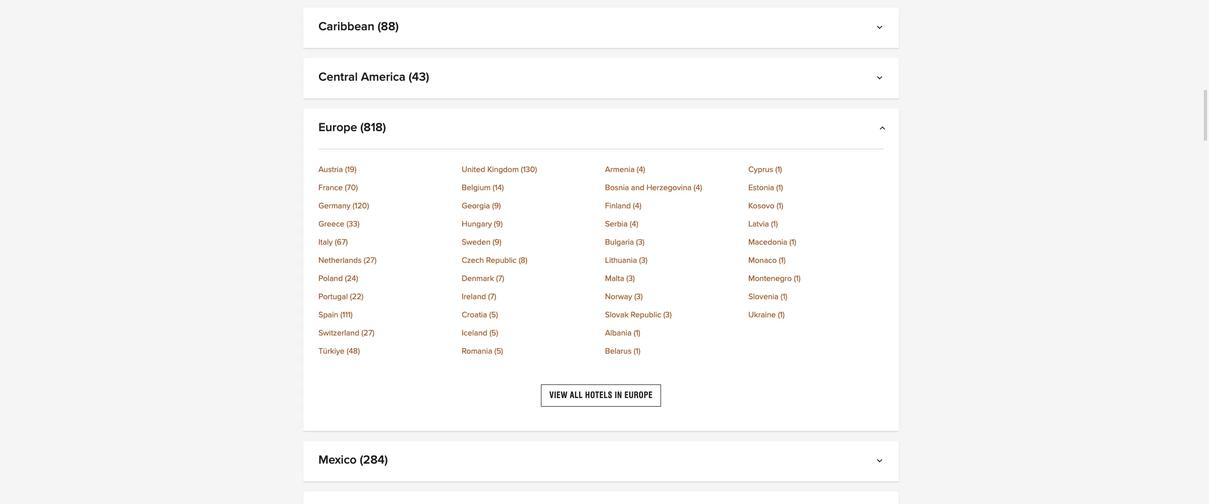 Task type: describe. For each thing, give the bounding box(es) containing it.
greece (33)
[[318, 220, 360, 228]]

(1) for estonia (1)
[[776, 184, 783, 192]]

estonia (1)
[[748, 184, 783, 192]]

austria (19) link
[[318, 166, 454, 174]]

monaco
[[748, 256, 777, 264]]

(3) for malta (3)
[[626, 275, 635, 283]]

united
[[462, 166, 485, 174]]

lithuania (3) link
[[605, 256, 740, 264]]

macedonia (1) link
[[748, 238, 884, 246]]

portugal
[[318, 293, 348, 301]]

herzegovina
[[647, 184, 692, 192]]

finland (4) link
[[605, 202, 740, 210]]

poland
[[318, 275, 343, 283]]

(27) for switzerland (27)
[[362, 329, 374, 337]]

(7) for denmark (7)
[[496, 275, 504, 283]]

finland
[[605, 202, 631, 210]]

monaco (1)
[[748, 256, 786, 264]]

montenegro (1) link
[[748, 275, 884, 283]]

(9) for georgia (9)
[[492, 202, 501, 210]]

slovak
[[605, 311, 629, 319]]

norway (3)
[[605, 293, 643, 301]]

serbia (4) link
[[605, 220, 740, 228]]

(3) for lithuania (3)
[[639, 256, 648, 264]]

armenia (4) link
[[605, 166, 740, 174]]

italy
[[318, 238, 333, 246]]

cyprus (1) link
[[748, 166, 884, 174]]

netherlands (27) link
[[318, 256, 454, 264]]

and
[[631, 184, 645, 192]]

iceland (5)
[[462, 329, 498, 337]]

switzerland (27) link
[[318, 329, 454, 337]]

austria (19)
[[318, 166, 357, 174]]

central
[[318, 71, 358, 83]]

(3) down norway (3) link
[[663, 311, 672, 319]]

(43)
[[409, 71, 429, 83]]

(130)
[[521, 166, 537, 174]]

belarus (1)
[[605, 347, 641, 355]]

(120)
[[353, 202, 369, 210]]

serbia (4)
[[605, 220, 638, 228]]

bulgaria (3) link
[[605, 238, 740, 246]]

monaco (1) link
[[748, 256, 884, 264]]

greece (33) link
[[318, 220, 454, 228]]

bosnia and herzegovina (4)
[[605, 184, 702, 192]]

hungary (9) link
[[462, 220, 597, 228]]

republic for slovak
[[631, 311, 661, 319]]

(1) for belarus (1)
[[634, 347, 641, 355]]

mexico
[[318, 454, 357, 467]]

ukraine (1) link
[[748, 311, 884, 319]]

united kingdom (130)
[[462, 166, 537, 174]]

europe (818)
[[318, 122, 386, 134]]

germany (120)
[[318, 202, 369, 210]]

(284)
[[360, 454, 388, 467]]

(4) for finland (4)
[[633, 202, 642, 210]]

(3) for norway (3)
[[634, 293, 643, 301]]

all
[[570, 391, 583, 400]]

macedonia
[[748, 238, 788, 246]]

denmark (7) link
[[462, 275, 597, 283]]

estonia (1) link
[[748, 184, 884, 192]]

armenia (4)
[[605, 166, 645, 174]]

germany (120) link
[[318, 202, 454, 210]]

(7) for ireland (7)
[[488, 293, 496, 301]]

netherlands (27)
[[318, 256, 377, 264]]

ireland (7) link
[[462, 293, 597, 301]]

georgia (9) link
[[462, 202, 597, 210]]

united kingdom (130) link
[[462, 166, 597, 174]]

türkiye
[[318, 347, 345, 355]]

kosovo (1) link
[[748, 202, 884, 210]]

france
[[318, 184, 343, 192]]

(8)
[[519, 256, 527, 264]]

bosnia
[[605, 184, 629, 192]]

(5) for croatia (5)
[[489, 311, 498, 319]]

(5) for iceland (5)
[[490, 329, 498, 337]]

switzerland (27)
[[318, 329, 374, 337]]

(1) for slovenia (1)
[[781, 293, 787, 301]]

czech
[[462, 256, 484, 264]]

austria
[[318, 166, 343, 174]]

(27) for netherlands (27)
[[364, 256, 377, 264]]

(14)
[[493, 184, 504, 192]]

france (70)
[[318, 184, 358, 192]]

georgia (9)
[[462, 202, 501, 210]]

armenia
[[605, 166, 635, 174]]

in
[[615, 391, 622, 400]]

mexico (284)
[[318, 454, 388, 467]]

(9) for hungary (9)
[[494, 220, 503, 228]]

macedonia (1)
[[748, 238, 796, 246]]

netherlands
[[318, 256, 362, 264]]

poland (24)
[[318, 275, 358, 283]]

albania
[[605, 329, 632, 337]]

romania (5)
[[462, 347, 503, 355]]



Task type: locate. For each thing, give the bounding box(es) containing it.
0 vertical spatial (7)
[[496, 275, 504, 283]]

iceland (5) link
[[462, 329, 597, 337]]

1 vertical spatial (5)
[[490, 329, 498, 337]]

belgium (14) link
[[462, 184, 597, 192]]

0 horizontal spatial europe
[[318, 122, 357, 134]]

ukraine (1)
[[748, 311, 785, 319]]

romania (5) link
[[462, 347, 597, 355]]

(27)
[[364, 256, 377, 264], [362, 329, 374, 337]]

(4) up and
[[637, 166, 645, 174]]

(5) right 'iceland'
[[490, 329, 498, 337]]

bosnia and herzegovina (4) link
[[605, 184, 740, 192]]

2 arrow down image from the top
[[879, 75, 884, 83]]

(1) for cyprus (1)
[[775, 166, 782, 174]]

2 vertical spatial (9)
[[493, 238, 501, 246]]

slovak republic (3) link
[[605, 311, 740, 319]]

(1) right kosovo
[[777, 202, 783, 210]]

spain (111)
[[318, 311, 353, 319]]

3 arrow down image from the top
[[879, 458, 884, 467]]

georgia
[[462, 202, 490, 210]]

1 arrow down image from the top
[[879, 25, 884, 33]]

(111)
[[340, 311, 353, 319]]

europe right in
[[625, 391, 653, 400]]

malta (3) link
[[605, 275, 740, 283]]

croatia
[[462, 311, 487, 319]]

(1) for macedonia (1)
[[790, 238, 796, 246]]

slovak republic (3)
[[605, 311, 672, 319]]

ireland
[[462, 293, 486, 301]]

(3) right lithuania
[[639, 256, 648, 264]]

(5) right romania
[[494, 347, 503, 355]]

1 vertical spatial (27)
[[362, 329, 374, 337]]

republic left (8)
[[486, 256, 517, 264]]

0 vertical spatial (9)
[[492, 202, 501, 210]]

lithuania
[[605, 256, 637, 264]]

hotels
[[585, 391, 613, 400]]

slovenia
[[748, 293, 779, 301]]

(1) for albania (1)
[[634, 329, 640, 337]]

(1) down montenegro (1)
[[781, 293, 787, 301]]

romania
[[462, 347, 492, 355]]

belgium
[[462, 184, 491, 192]]

(4) right herzegovina
[[694, 184, 702, 192]]

portugal (22) link
[[318, 293, 454, 301]]

(1) for montenegro (1)
[[794, 275, 801, 283]]

1 vertical spatial (9)
[[494, 220, 503, 228]]

(27) up türkiye (48) link
[[362, 329, 374, 337]]

0 vertical spatial (27)
[[364, 256, 377, 264]]

(88)
[[378, 21, 399, 33]]

sweden
[[462, 238, 491, 246]]

(4)
[[637, 166, 645, 174], [694, 184, 702, 192], [633, 202, 642, 210], [630, 220, 638, 228]]

croatia (5) link
[[462, 311, 597, 319]]

europe inside 'link'
[[625, 391, 653, 400]]

(1) for monaco (1)
[[779, 256, 786, 264]]

spain
[[318, 311, 338, 319]]

kosovo (1)
[[748, 202, 783, 210]]

türkiye (48)
[[318, 347, 360, 355]]

(1) right the estonia
[[776, 184, 783, 192]]

(19)
[[345, 166, 357, 174]]

(3) for bulgaria (3)
[[636, 238, 645, 246]]

malta (3)
[[605, 275, 635, 283]]

0 vertical spatial (5)
[[489, 311, 498, 319]]

arrow up image
[[879, 126, 884, 134]]

greece
[[318, 220, 345, 228]]

0 vertical spatial arrow down image
[[879, 25, 884, 33]]

kosovo
[[748, 202, 775, 210]]

(9) up czech republic (8)
[[493, 238, 501, 246]]

1 horizontal spatial europe
[[625, 391, 653, 400]]

(1) for kosovo (1)
[[777, 202, 783, 210]]

kingdom
[[487, 166, 519, 174]]

montenegro (1)
[[748, 275, 801, 283]]

(1) right latvia in the right top of the page
[[771, 220, 778, 228]]

(1) down slovak republic (3)
[[634, 329, 640, 337]]

(3) up slovak republic (3)
[[634, 293, 643, 301]]

2 vertical spatial arrow down image
[[879, 458, 884, 467]]

finland (4)
[[605, 202, 642, 210]]

ireland (7)
[[462, 293, 496, 301]]

sweden (9) link
[[462, 238, 597, 246]]

(48)
[[347, 347, 360, 355]]

(4) right serbia
[[630, 220, 638, 228]]

spain (111) link
[[318, 311, 454, 319]]

republic for czech
[[486, 256, 517, 264]]

(7) right ireland
[[488, 293, 496, 301]]

(5) right croatia on the bottom left
[[489, 311, 498, 319]]

(9)
[[492, 202, 501, 210], [494, 220, 503, 228], [493, 238, 501, 246]]

(4) down and
[[633, 202, 642, 210]]

(1)
[[775, 166, 782, 174], [776, 184, 783, 192], [777, 202, 783, 210], [771, 220, 778, 228], [790, 238, 796, 246], [779, 256, 786, 264], [794, 275, 801, 283], [781, 293, 787, 301], [778, 311, 785, 319], [634, 329, 640, 337], [634, 347, 641, 355]]

1 horizontal spatial republic
[[631, 311, 661, 319]]

view all hotels in europe link
[[541, 385, 661, 407]]

(27) up poland (24) link
[[364, 256, 377, 264]]

cyprus (1)
[[748, 166, 782, 174]]

(3) right malta
[[626, 275, 635, 283]]

latvia (1) link
[[748, 220, 884, 228]]

(1) for latvia (1)
[[771, 220, 778, 228]]

italy (67)
[[318, 238, 348, 246]]

1 vertical spatial europe
[[625, 391, 653, 400]]

malta
[[605, 275, 624, 283]]

portugal (22)
[[318, 293, 363, 301]]

0 vertical spatial europe
[[318, 122, 357, 134]]

(7) down czech republic (8)
[[496, 275, 504, 283]]

republic down norway (3)
[[631, 311, 661, 319]]

europe left (818)
[[318, 122, 357, 134]]

estonia
[[748, 184, 774, 192]]

poland (24) link
[[318, 275, 454, 283]]

belarus (1) link
[[605, 347, 740, 355]]

(1) down monaco (1) 'link'
[[794, 275, 801, 283]]

1 vertical spatial (7)
[[488, 293, 496, 301]]

(1) right macedonia
[[790, 238, 796, 246]]

caribbean (88)
[[318, 21, 399, 33]]

slovenia (1)
[[748, 293, 787, 301]]

arrow down image for mexico (284)
[[879, 458, 884, 467]]

arrow down image
[[879, 25, 884, 33], [879, 75, 884, 83], [879, 458, 884, 467]]

(1) right cyprus
[[775, 166, 782, 174]]

arrow down image for caribbean (88)
[[879, 25, 884, 33]]

denmark
[[462, 275, 494, 283]]

arrow down image for central america (43)
[[879, 75, 884, 83]]

(9) down (14)
[[492, 202, 501, 210]]

latvia (1)
[[748, 220, 778, 228]]

(67)
[[335, 238, 348, 246]]

1 vertical spatial republic
[[631, 311, 661, 319]]

0 vertical spatial republic
[[486, 256, 517, 264]]

europe
[[318, 122, 357, 134], [625, 391, 653, 400]]

switzerland
[[318, 329, 359, 337]]

(9) for sweden (9)
[[493, 238, 501, 246]]

bulgaria (3)
[[605, 238, 645, 246]]

(7)
[[496, 275, 504, 283], [488, 293, 496, 301]]

lithuania (3)
[[605, 256, 648, 264]]

2 vertical spatial (5)
[[494, 347, 503, 355]]

(1) right the monaco at bottom
[[779, 256, 786, 264]]

view
[[549, 391, 568, 400]]

(1) for ukraine (1)
[[778, 311, 785, 319]]

albania (1)
[[605, 329, 640, 337]]

(4) for serbia (4)
[[630, 220, 638, 228]]

(4) for armenia (4)
[[637, 166, 645, 174]]

slovenia (1) link
[[748, 293, 884, 301]]

belarus
[[605, 347, 632, 355]]

(5)
[[489, 311, 498, 319], [490, 329, 498, 337], [494, 347, 503, 355]]

central america (43)
[[318, 71, 429, 83]]

caribbean
[[318, 21, 375, 33]]

1 vertical spatial arrow down image
[[879, 75, 884, 83]]

italy (67) link
[[318, 238, 454, 246]]

republic
[[486, 256, 517, 264], [631, 311, 661, 319]]

(1) right ukraine
[[778, 311, 785, 319]]

(1) right belarus
[[634, 347, 641, 355]]

0 horizontal spatial republic
[[486, 256, 517, 264]]

(3) right bulgaria
[[636, 238, 645, 246]]

(5) for romania (5)
[[494, 347, 503, 355]]

(818)
[[360, 122, 386, 134]]

(9) right "hungary"
[[494, 220, 503, 228]]

(22)
[[350, 293, 363, 301]]

hungary (9)
[[462, 220, 503, 228]]

hungary
[[462, 220, 492, 228]]



Task type: vqa. For each thing, say whether or not it's contained in the screenshot.
Italy (67)
yes



